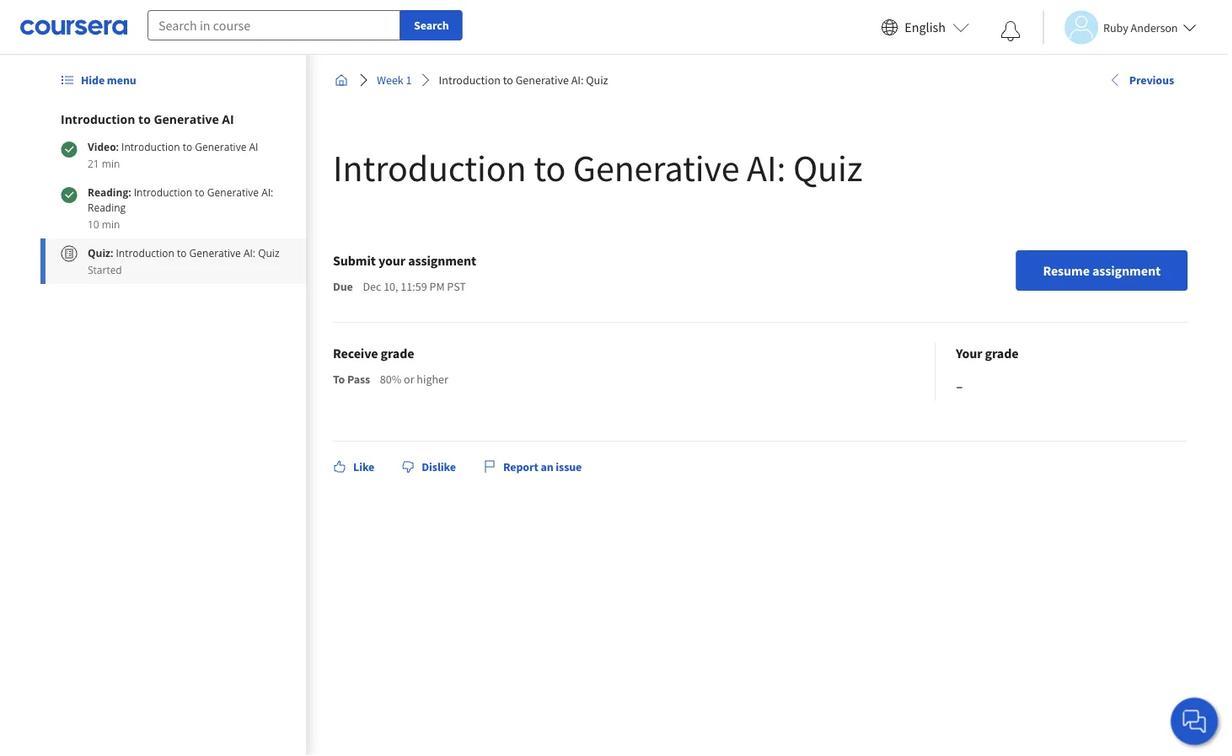 Task type: vqa. For each thing, say whether or not it's contained in the screenshot.


Task type: describe. For each thing, give the bounding box(es) containing it.
ai inside dropdown button
[[222, 111, 234, 127]]

week 1 link
[[370, 65, 419, 95]]

menu
[[107, 73, 136, 88]]

0 horizontal spatial assignment
[[408, 252, 477, 269]]

0 vertical spatial introduction to generative ai: quiz
[[439, 73, 609, 88]]

submit your assignment
[[333, 252, 477, 269]]

ai inside the video: introduction to generative ai 21 min
[[249, 140, 258, 154]]

10 min
[[88, 217, 120, 231]]

like button
[[326, 452, 381, 482]]

dislike button
[[395, 452, 463, 482]]

submit
[[333, 252, 376, 269]]

started
[[88, 263, 122, 277]]

report an issue button
[[476, 452, 589, 482]]

resume assignment
[[1044, 262, 1161, 279]]

introduction to generative ai
[[61, 111, 234, 127]]

pass
[[347, 372, 370, 387]]

quiz:
[[88, 246, 113, 260]]

video:
[[88, 140, 119, 154]]

your
[[379, 252, 406, 269]]

1
[[406, 73, 412, 88]]

Search in course text field
[[148, 10, 401, 40]]

search
[[414, 18, 449, 33]]

quiz inside quiz: introduction to generative ai: quiz started
[[258, 246, 280, 260]]

grade for receive grade
[[381, 345, 414, 362]]

ai: inside introduction to generative ai: reading
[[262, 185, 274, 199]]

assignment inside button
[[1093, 262, 1161, 279]]

-
[[956, 371, 964, 400]]

due
[[333, 279, 353, 294]]

min inside the video: introduction to generative ai 21 min
[[102, 156, 120, 170]]

previous
[[1130, 72, 1175, 88]]

generative inside the video: introduction to generative ai 21 min
[[195, 140, 247, 154]]

dec
[[363, 279, 382, 294]]

introduction inside dropdown button
[[61, 111, 135, 127]]

report an issue
[[503, 460, 582, 475]]

11:59
[[401, 279, 427, 294]]

introduction inside introduction to generative ai: reading
[[134, 185, 192, 199]]

ai: inside quiz: introduction to generative ai: quiz started
[[244, 246, 256, 260]]

to pass
[[333, 372, 370, 387]]

ruby
[[1104, 20, 1129, 35]]

80% or higher
[[380, 372, 449, 387]]

quiz inside introduction to generative ai: quiz link
[[586, 73, 609, 88]]

generative inside dropdown button
[[154, 111, 219, 127]]

resume
[[1044, 262, 1091, 279]]

ruby anderson
[[1104, 20, 1179, 35]]

pm
[[430, 279, 445, 294]]

completed image for reading:
[[61, 187, 78, 203]]

receive
[[333, 345, 378, 362]]



Task type: locate. For each thing, give the bounding box(es) containing it.
anderson
[[1132, 20, 1179, 35]]

2 min from the top
[[102, 217, 120, 231]]

video: introduction to generative ai 21 min
[[88, 140, 258, 170]]

generative inside quiz: introduction to generative ai: quiz started
[[189, 246, 241, 260]]

ai:
[[572, 73, 584, 88], [747, 144, 786, 191], [262, 185, 274, 199], [244, 246, 256, 260]]

1 vertical spatial quiz
[[794, 144, 863, 191]]

1 completed image from the top
[[61, 141, 78, 158]]

grade right your
[[986, 345, 1019, 362]]

1 min from the top
[[102, 156, 120, 170]]

quiz: introduction to generative ai: quiz started
[[88, 246, 280, 277]]

1 vertical spatial introduction to generative ai: quiz
[[333, 144, 863, 191]]

1 vertical spatial completed image
[[61, 187, 78, 203]]

your
[[956, 345, 983, 362]]

to inside introduction to generative ai: reading
[[195, 185, 205, 199]]

assignment up pm
[[408, 252, 477, 269]]

to inside quiz: introduction to generative ai: quiz started
[[177, 246, 187, 260]]

report
[[503, 460, 539, 475]]

1 horizontal spatial ai
[[249, 140, 258, 154]]

0 vertical spatial ai
[[222, 111, 234, 127]]

resume assignment button
[[1017, 251, 1188, 291]]

generative
[[516, 73, 569, 88], [154, 111, 219, 127], [195, 140, 247, 154], [573, 144, 740, 191], [207, 185, 259, 199], [189, 246, 241, 260]]

introduction inside the video: introduction to generative ai 21 min
[[122, 140, 180, 154]]

2 horizontal spatial quiz
[[794, 144, 863, 191]]

show notifications image
[[1001, 21, 1021, 41]]

grade for your grade
[[986, 345, 1019, 362]]

introduction to generative ai: quiz
[[439, 73, 609, 88], [333, 144, 863, 191]]

1 vertical spatial ai
[[249, 140, 258, 154]]

1 grade from the left
[[381, 345, 414, 362]]

home image
[[335, 73, 348, 87]]

min down "reading"
[[102, 217, 120, 231]]

to inside the video: introduction to generative ai 21 min
[[183, 140, 192, 154]]

2 completed image from the top
[[61, 187, 78, 203]]

dec 10, 11:59 pm pst
[[363, 279, 466, 294]]

2 grade from the left
[[986, 345, 1019, 362]]

ai
[[222, 111, 234, 127], [249, 140, 258, 154]]

1 horizontal spatial quiz
[[586, 73, 609, 88]]

0 vertical spatial min
[[102, 156, 120, 170]]

chat with us image
[[1182, 709, 1209, 736]]

introduction to generative ai: quiz link
[[432, 65, 615, 95]]

80%
[[380, 372, 402, 387]]

to
[[503, 73, 514, 88], [138, 111, 151, 127], [183, 140, 192, 154], [534, 144, 566, 191], [195, 185, 205, 199], [177, 246, 187, 260]]

generative inside introduction to generative ai: reading
[[207, 185, 259, 199]]

0 vertical spatial quiz
[[586, 73, 609, 88]]

hide menu
[[81, 73, 136, 88]]

completed image left 21
[[61, 141, 78, 158]]

2 vertical spatial quiz
[[258, 246, 280, 260]]

issue
[[556, 460, 582, 475]]

like
[[353, 460, 375, 475]]

introduction inside quiz: introduction to generative ai: quiz started
[[116, 246, 175, 260]]

min
[[102, 156, 120, 170], [102, 217, 120, 231]]

quiz
[[586, 73, 609, 88], [794, 144, 863, 191], [258, 246, 280, 260]]

assignment right resume
[[1093, 262, 1161, 279]]

completed image left "reading"
[[61, 187, 78, 203]]

completed image
[[61, 141, 78, 158], [61, 187, 78, 203]]

your grade
[[956, 345, 1019, 362]]

previous button
[[1103, 65, 1182, 95]]

introduction to generative ai button
[[61, 110, 286, 127]]

pst
[[447, 279, 466, 294]]

1 horizontal spatial assignment
[[1093, 262, 1161, 279]]

coursera image
[[20, 14, 127, 41]]

week
[[377, 73, 404, 88]]

hide
[[81, 73, 105, 88]]

0 horizontal spatial quiz
[[258, 246, 280, 260]]

0 horizontal spatial grade
[[381, 345, 414, 362]]

search button
[[401, 10, 463, 40]]

10,
[[384, 279, 399, 294]]

to
[[333, 372, 345, 387]]

reading
[[88, 200, 126, 214]]

week 1
[[377, 73, 412, 88]]

introduction
[[439, 73, 501, 88], [61, 111, 135, 127], [122, 140, 180, 154], [333, 144, 527, 191], [134, 185, 192, 199], [116, 246, 175, 260]]

reading:
[[88, 185, 134, 199]]

21
[[88, 156, 99, 170]]

english
[[905, 19, 946, 36]]

to inside dropdown button
[[138, 111, 151, 127]]

assignment
[[408, 252, 477, 269], [1093, 262, 1161, 279]]

10
[[88, 217, 99, 231]]

0 vertical spatial completed image
[[61, 141, 78, 158]]

introduction to generative ai: reading
[[88, 185, 274, 214]]

receive grade
[[333, 345, 414, 362]]

english button
[[875, 0, 977, 55]]

min right 21
[[102, 156, 120, 170]]

or
[[404, 372, 415, 387]]

1 horizontal spatial grade
[[986, 345, 1019, 362]]

1 vertical spatial min
[[102, 217, 120, 231]]

grade
[[381, 345, 414, 362], [986, 345, 1019, 362]]

ruby anderson button
[[1043, 11, 1197, 44]]

dislike
[[422, 460, 456, 475]]

0 horizontal spatial ai
[[222, 111, 234, 127]]

higher
[[417, 372, 449, 387]]

an
[[541, 460, 554, 475]]

completed image for video:
[[61, 141, 78, 158]]

hide menu button
[[54, 65, 143, 95]]

grade up 80%
[[381, 345, 414, 362]]



